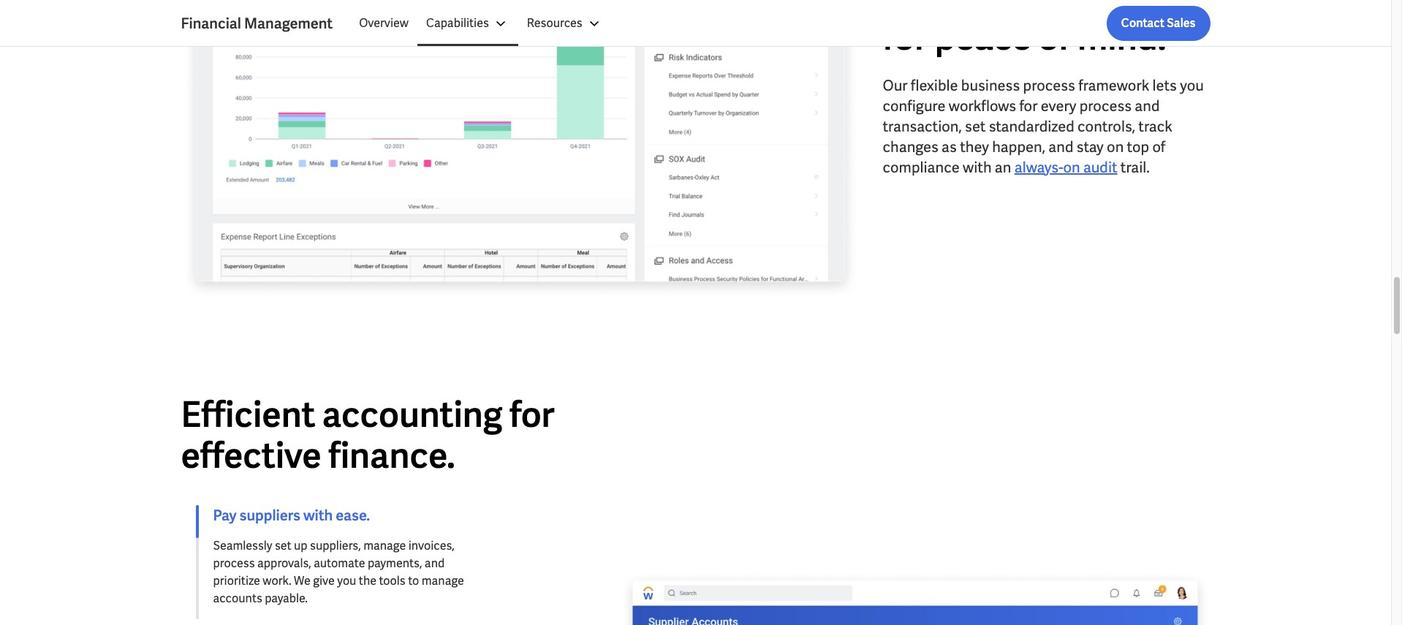 Task type: describe. For each thing, give the bounding box(es) containing it.
0 horizontal spatial manage
[[363, 538, 406, 553]]

contact sales
[[1121, 15, 1196, 31]]

you inside seamlessly set up suppliers, manage invoices, process approvals, automate payments, and prioritize work. we give you the tools to manage accounts payable.
[[337, 573, 356, 588]]

payments,
[[368, 555, 422, 571]]

continuous auditing for peace of mind.
[[883, 0, 1208, 60]]

effective
[[181, 433, 321, 478]]

accounting
[[322, 392, 502, 437]]

1 horizontal spatial manage
[[422, 573, 464, 588]]

an
[[995, 158, 1011, 177]]

1 vertical spatial on
[[1063, 158, 1080, 177]]

our
[[883, 76, 908, 95]]

trail.
[[1121, 158, 1150, 177]]

they
[[960, 137, 989, 156]]

changes
[[883, 137, 939, 156]]

tools
[[379, 573, 406, 588]]

auditing
[[1077, 0, 1208, 19]]

contact
[[1121, 15, 1165, 31]]

payable.
[[265, 590, 308, 606]]

workflows
[[949, 96, 1016, 115]]

set inside our flexible business process framework lets you configure workflows for every process and transaction, set standardized controls, track changes as they happen, and stay on top of compliance with an
[[965, 117, 986, 136]]

and inside seamlessly set up suppliers, manage invoices, process approvals, automate payments, and prioritize work. we give you the tools to manage accounts payable.
[[425, 555, 445, 571]]

auditor dashboard showing bar graph of top expense items with no receipt. image
[[181, 0, 859, 300]]

0 horizontal spatial with
[[303, 506, 333, 525]]

always-on audit link
[[1014, 158, 1117, 177]]

efficient accounting for effective finance.
[[181, 392, 555, 478]]

configure
[[883, 96, 946, 115]]

of inside our flexible business process framework lets you configure workflows for every process and transaction, set standardized controls, track changes as they happen, and stay on top of compliance with an
[[1152, 137, 1166, 156]]

business
[[961, 76, 1020, 95]]

up
[[294, 538, 308, 553]]

flexible
[[911, 76, 958, 95]]

give
[[313, 573, 335, 588]]

track
[[1138, 117, 1172, 136]]

work.
[[263, 573, 291, 588]]

financial management
[[181, 14, 333, 33]]

list containing overview
[[350, 6, 1210, 41]]

framework
[[1078, 76, 1149, 95]]

transaction,
[[883, 117, 962, 136]]

prioritize
[[213, 573, 260, 588]]

set inside seamlessly set up suppliers, manage invoices, process approvals, automate payments, and prioritize work. we give you the tools to manage accounts payable.
[[275, 538, 291, 553]]

continuous
[[883, 0, 1070, 19]]

to
[[408, 573, 419, 588]]

resources button
[[518, 6, 612, 41]]

suppliers
[[239, 506, 300, 525]]

menu containing overview
[[350, 6, 612, 41]]

sales
[[1167, 15, 1196, 31]]

seamlessly
[[213, 538, 272, 553]]

supplier accounts dashboard showing graph of supplier invoice status. image
[[620, 571, 1210, 625]]



Task type: locate. For each thing, give the bounding box(es) containing it.
and down invoices,
[[425, 555, 445, 571]]

accounts
[[213, 590, 262, 606]]

always-on audit trail.
[[1014, 158, 1150, 177]]

on
[[1107, 137, 1124, 156], [1063, 158, 1080, 177]]

overview link
[[350, 6, 417, 41]]

process inside seamlessly set up suppliers, manage invoices, process approvals, automate payments, and prioritize work. we give you the tools to manage accounts payable.
[[213, 555, 255, 571]]

2 horizontal spatial for
[[1019, 96, 1038, 115]]

and
[[1135, 96, 1160, 115], [425, 555, 445, 571]]

of left mind.
[[1038, 15, 1071, 60]]

process up every
[[1023, 76, 1075, 95]]

0 horizontal spatial on
[[1063, 158, 1080, 177]]

1 horizontal spatial you
[[1180, 76, 1204, 95]]

we
[[294, 573, 311, 588]]

invoices,
[[408, 538, 455, 553]]

you
[[1180, 76, 1204, 95], [337, 573, 356, 588]]

peace
[[935, 15, 1031, 60]]

0 horizontal spatial set
[[275, 538, 291, 553]]

1 horizontal spatial of
[[1152, 137, 1166, 156]]

on down the and stay
[[1063, 158, 1080, 177]]

manage up payments,
[[363, 538, 406, 553]]

0 vertical spatial on
[[1107, 137, 1124, 156]]

1 vertical spatial of
[[1152, 137, 1166, 156]]

seamlessly set up suppliers, manage invoices, process approvals, automate payments, and prioritize work. we give you the tools to manage accounts payable.
[[213, 538, 464, 606]]

you right "lets" on the right of page
[[1180, 76, 1204, 95]]

as
[[942, 137, 957, 156]]

for for efficient accounting for effective finance.
[[509, 392, 555, 437]]

0 vertical spatial set
[[965, 117, 986, 136]]

pay
[[213, 506, 237, 525]]

1 horizontal spatial on
[[1107, 137, 1124, 156]]

of inside the continuous auditing for peace of mind.
[[1038, 15, 1071, 60]]

management
[[244, 14, 333, 33]]

0 vertical spatial you
[[1180, 76, 1204, 95]]

1 vertical spatial and
[[425, 555, 445, 571]]

efficient
[[181, 392, 315, 437]]

happen,
[[992, 137, 1045, 156]]

1 vertical spatial for
[[1019, 96, 1038, 115]]

process
[[1023, 76, 1075, 95], [1080, 96, 1132, 115], [213, 555, 255, 571]]

set
[[965, 117, 986, 136], [275, 538, 291, 553]]

set left up
[[275, 538, 291, 553]]

approvals,
[[257, 555, 311, 571]]

0 vertical spatial of
[[1038, 15, 1071, 60]]

for inside the continuous auditing for peace of mind.
[[883, 15, 928, 60]]

1 horizontal spatial set
[[965, 117, 986, 136]]

0 horizontal spatial and
[[425, 555, 445, 571]]

you inside our flexible business process framework lets you configure workflows for every process and transaction, set standardized controls, track changes as they happen, and stay on top of compliance with an
[[1180, 76, 1204, 95]]

for
[[883, 15, 928, 60], [1019, 96, 1038, 115], [509, 392, 555, 437]]

ease.
[[336, 506, 370, 525]]

and inside our flexible business process framework lets you configure workflows for every process and transaction, set standardized controls, track changes as they happen, and stay on top of compliance with an
[[1135, 96, 1160, 115]]

financial
[[181, 14, 241, 33]]

1 horizontal spatial and
[[1135, 96, 1160, 115]]

manage right to
[[422, 573, 464, 588]]

controls,
[[1078, 117, 1135, 136]]

0 vertical spatial for
[[883, 15, 928, 60]]

on down controls,
[[1107, 137, 1124, 156]]

1 vertical spatial manage
[[422, 573, 464, 588]]

financial management link
[[181, 13, 350, 34]]

audit
[[1083, 158, 1117, 177]]

1 vertical spatial you
[[337, 573, 356, 588]]

2 horizontal spatial process
[[1080, 96, 1132, 115]]

2 vertical spatial for
[[509, 392, 555, 437]]

and stay
[[1049, 137, 1104, 156]]

list
[[350, 6, 1210, 41]]

with left ease.
[[303, 506, 333, 525]]

0 vertical spatial manage
[[363, 538, 406, 553]]

always-
[[1014, 158, 1063, 177]]

with
[[963, 158, 992, 177], [303, 506, 333, 525]]

overview
[[359, 15, 409, 31]]

menu
[[350, 6, 612, 41]]

on inside our flexible business process framework lets you configure workflows for every process and transaction, set standardized controls, track changes as they happen, and stay on top of compliance with an
[[1107, 137, 1124, 156]]

of
[[1038, 15, 1071, 60], [1152, 137, 1166, 156]]

and up track
[[1135, 96, 1160, 115]]

1 vertical spatial with
[[303, 506, 333, 525]]

0 horizontal spatial for
[[509, 392, 555, 437]]

0 horizontal spatial of
[[1038, 15, 1071, 60]]

for inside efficient accounting for effective finance.
[[509, 392, 555, 437]]

the
[[359, 573, 377, 588]]

of down track
[[1152, 137, 1166, 156]]

with down they
[[963, 158, 992, 177]]

2 vertical spatial process
[[213, 555, 255, 571]]

set up they
[[965, 117, 986, 136]]

compliance
[[883, 158, 960, 177]]

0 vertical spatial and
[[1135, 96, 1160, 115]]

top
[[1127, 137, 1149, 156]]

for for continuous auditing for peace of mind.
[[883, 15, 928, 60]]

standardized
[[989, 117, 1074, 136]]

lets
[[1153, 76, 1177, 95]]

0 horizontal spatial process
[[213, 555, 255, 571]]

0 horizontal spatial you
[[337, 573, 356, 588]]

0 vertical spatial process
[[1023, 76, 1075, 95]]

mind.
[[1078, 15, 1166, 60]]

with inside our flexible business process framework lets you configure workflows for every process and transaction, set standardized controls, track changes as they happen, and stay on top of compliance with an
[[963, 158, 992, 177]]

1 vertical spatial set
[[275, 538, 291, 553]]

pay suppliers with ease.
[[213, 506, 370, 525]]

for inside our flexible business process framework lets you configure workflows for every process and transaction, set standardized controls, track changes as they happen, and stay on top of compliance with an
[[1019, 96, 1038, 115]]

1 vertical spatial process
[[1080, 96, 1132, 115]]

resources
[[527, 15, 582, 31]]

contact sales link
[[1107, 6, 1210, 41]]

capabilities
[[426, 15, 489, 31]]

manage
[[363, 538, 406, 553], [422, 573, 464, 588]]

process up prioritize
[[213, 555, 255, 571]]

suppliers,
[[310, 538, 361, 553]]

our flexible business process framework lets you configure workflows for every process and transaction, set standardized controls, track changes as they happen, and stay on top of compliance with an
[[883, 76, 1204, 177]]

1 horizontal spatial with
[[963, 158, 992, 177]]

capabilities button
[[417, 6, 518, 41]]

1 horizontal spatial process
[[1023, 76, 1075, 95]]

1 horizontal spatial for
[[883, 15, 928, 60]]

you down the automate
[[337, 573, 356, 588]]

finance.
[[328, 433, 455, 478]]

automate
[[314, 555, 365, 571]]

0 vertical spatial with
[[963, 158, 992, 177]]

every
[[1041, 96, 1076, 115]]

process up controls,
[[1080, 96, 1132, 115]]



Task type: vqa. For each thing, say whether or not it's contained in the screenshot.
the rightmost this
no



